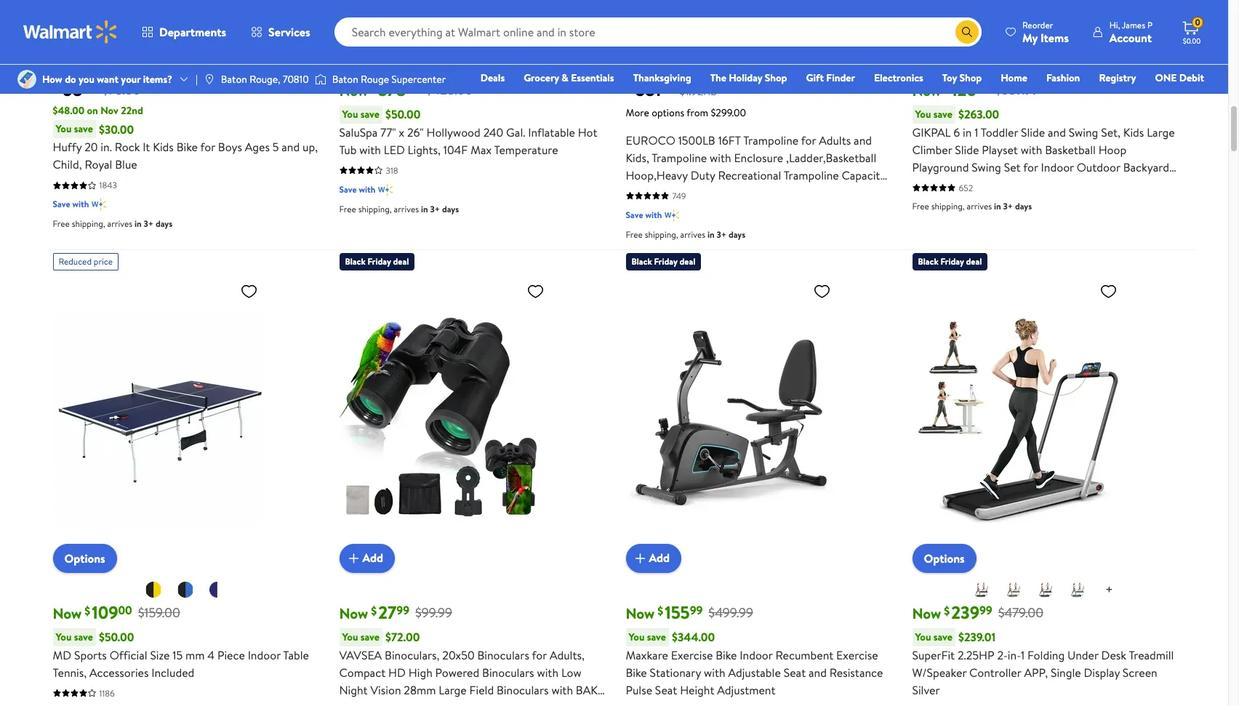 Task type: locate. For each thing, give the bounding box(es) containing it.
$ left '126'
[[944, 80, 950, 96]]

shipping, down 749
[[645, 228, 678, 240]]

$ inside the now $ 155 99 $499.99
[[658, 603, 664, 619]]

walmart plus image for 58
[[92, 197, 106, 212]]

2 black friday deal from the left
[[632, 255, 696, 267]]

1 horizontal spatial slide
[[1021, 124, 1045, 140]]

shipping, down walmart plus image on the top of the page
[[358, 203, 392, 215]]

2 shop from the left
[[960, 71, 982, 85]]

you inside you save $263.00 gikpal 6 in 1 toddler slide and swing set, kids large climber slide playset with basketball hoop playground swing set for indoor outdoor backyard 3-10 gifts presents
[[915, 107, 931, 121]]

 image for how
[[17, 70, 36, 89]]

slide right toddler on the right top of the page
[[1021, 124, 1045, 140]]

0
[[1195, 16, 1201, 29]]

0 horizontal spatial swing
[[972, 159, 1001, 175]]

1 black friday deal from the left
[[345, 255, 409, 267]]

royal
[[85, 156, 112, 172]]

euroco 1500lb 16ft trampoline for adults and kids,  trampoline with enclosure ,ladder,basketball hoop,heavy duty recreational trampoline capacity for 9-10 kids image
[[626, 0, 837, 38]]

$ for 378
[[371, 80, 377, 96]]

options link up '109'
[[53, 544, 117, 573]]

with inside euroco 1500lb 16ft trampoline for adults and kids,  trampoline with enclosure ,ladder,basketball hoop,heavy duty recreational trampoline capacity for 9-10 kids
[[710, 150, 731, 166]]

now for 27
[[339, 603, 368, 623]]

free down 3-
[[912, 200, 929, 212]]

arrives for 00
[[107, 218, 132, 230]]

black
[[345, 255, 366, 267], [632, 255, 652, 267], [918, 255, 939, 267]]

add
[[76, 27, 97, 43], [363, 27, 383, 43], [936, 27, 957, 43], [363, 550, 383, 566], [649, 550, 670, 566]]

with up height
[[704, 665, 726, 681]]

2 horizontal spatial indoor
[[1041, 159, 1074, 175]]

free up reduced
[[53, 218, 70, 230]]

in right 6
[[963, 124, 972, 140]]

1 horizontal spatial seat
[[784, 665, 806, 681]]

$ inside the $ 381 25 $1.92/lb more options from $299.00
[[629, 80, 635, 96]]

00 for 378
[[406, 79, 420, 95]]

save with down child, on the top
[[53, 198, 89, 210]]

add for add to cart icon related to 58
[[76, 27, 97, 43]]

arrives for 378
[[394, 203, 419, 215]]

0 horizontal spatial baton
[[221, 72, 247, 87]]

2 deal from the left
[[680, 255, 696, 267]]

save up 20
[[74, 122, 93, 136]]

0 horizontal spatial black friday deal
[[345, 255, 409, 267]]

swing up presents
[[972, 159, 1001, 175]]

 image
[[204, 73, 215, 85]]

20
[[85, 139, 98, 155]]

1 horizontal spatial black friday deal
[[632, 255, 696, 267]]

thanksgiving
[[633, 71, 691, 85]]

with down 9-
[[645, 208, 662, 221]]

1 horizontal spatial options link
[[912, 544, 977, 573]]

$ left 58
[[56, 80, 61, 96]]

save inside you save $263.00 gikpal 6 in 1 toddler slide and swing set, kids large climber slide playset with basketball hoop playground swing set for indoor outdoor backyard 3-10 gifts presents
[[934, 107, 953, 121]]

0 vertical spatial swing
[[1069, 124, 1099, 140]]

save with
[[339, 183, 376, 195], [53, 198, 89, 210], [626, 208, 662, 221]]

1 horizontal spatial sports
[[558, 699, 590, 706]]

$ left 381
[[629, 80, 635, 96]]

add to cart image up now $ 27 99 $99.99
[[345, 550, 363, 567]]

indoor left table
[[248, 647, 281, 663]]

shop inside the toy shop link
[[960, 71, 982, 85]]

1 options from the left
[[64, 550, 105, 566]]

save inside you save $50.00 md sports official size 15 mm 4 piece indoor table tennis, accessories included
[[74, 630, 93, 644]]

1 vertical spatial slide
[[955, 142, 979, 158]]

now left the 155
[[626, 603, 655, 623]]

now inside the now $ 155 99 $499.99
[[626, 603, 655, 623]]

2.25hp
[[958, 647, 995, 663]]

save with left walmart plus image on the top of the page
[[339, 183, 376, 195]]

0 horizontal spatial exercise
[[671, 647, 713, 663]]

save for 381
[[626, 208, 643, 221]]

99 up "$72.00" on the left of the page
[[397, 602, 410, 618]]

1 vertical spatial seat
[[655, 682, 677, 698]]

2 horizontal spatial save
[[626, 208, 643, 221]]

1 horizontal spatial options
[[924, 550, 965, 566]]

0 horizontal spatial black
[[345, 255, 366, 267]]

gikpal 6 in 1 toddler slide and swing set, kids large climber slide playset with basketball hoop playground swing set for indoor outdoor backyard 3-10 gifts presents image
[[912, 0, 1123, 38]]

black friday deal for 27
[[345, 255, 409, 267]]

fashion
[[1047, 71, 1080, 85]]

318
[[386, 164, 398, 176]]

with inside you save $50.00 saluspa 77" x 26" hollywood 240 gal. inflatable hot tub with led lights, 104f max temperature
[[360, 142, 381, 158]]

shop right toy
[[960, 71, 982, 85]]

now inside "now $ 378 00 $428.00"
[[339, 80, 368, 100]]

$50.00 inside you save $50.00 md sports official size 15 mm 4 piece indoor table tennis, accessories included
[[99, 629, 134, 645]]

3 deal from the left
[[966, 255, 982, 267]]

0 vertical spatial sports
[[74, 647, 107, 663]]

2 horizontal spatial 00
[[406, 79, 420, 95]]

1 horizontal spatial deal
[[680, 255, 696, 267]]

0 horizontal spatial 10
[[654, 184, 665, 200]]

$72.00
[[385, 629, 420, 645]]

$ inside "now $ 378 00 $428.00"
[[371, 80, 377, 96]]

now left 239
[[912, 603, 941, 623]]

now left 378
[[339, 80, 368, 100]]

0 horizontal spatial save
[[53, 198, 70, 210]]

baton left rouge
[[332, 72, 358, 87]]

1 deal from the left
[[393, 255, 409, 267]]

2 horizontal spatial bike
[[716, 647, 737, 663]]

friday for 239
[[941, 255, 964, 267]]

1 horizontal spatial kids
[[668, 184, 689, 200]]

0 horizontal spatial slide
[[955, 142, 979, 158]]

options for 239
[[924, 550, 965, 566]]

save with for 58
[[53, 198, 89, 210]]

you up md
[[56, 630, 72, 644]]

black friday deal for 155
[[632, 255, 696, 267]]

with down 16ft
[[710, 150, 731, 166]]

deal for 239
[[966, 255, 982, 267]]

00 left "$428.00"
[[406, 79, 420, 95]]

gift finder
[[806, 71, 855, 85]]

and inside euroco 1500lb 16ft trampoline for adults and kids,  trampoline with enclosure ,ladder,basketball hoop,heavy duty recreational trampoline capacity for 9-10 kids
[[854, 132, 872, 148]]

3 black from the left
[[918, 255, 939, 267]]

you up vavsea
[[342, 630, 358, 644]]

in for 378
[[421, 203, 428, 215]]

2 vertical spatial bike
[[626, 665, 647, 681]]

save with for save
[[339, 183, 376, 195]]

with inside you save $344.00 maxkare exercise bike indoor recumbent  exercise bike stationary with adjustable seat and resistance pulse seat height adjustment
[[704, 665, 726, 681]]

3 friday from the left
[[941, 255, 964, 267]]

1 horizontal spatial baton
[[332, 72, 358, 87]]

max
[[471, 142, 492, 158]]

free
[[912, 200, 929, 212], [339, 203, 356, 215], [53, 218, 70, 230], [626, 228, 643, 240]]

5
[[273, 139, 279, 155]]

$50.00 for official
[[99, 629, 134, 645]]

navy blue image
[[1069, 581, 1086, 598]]

large up backyard at the top right
[[1147, 124, 1175, 140]]

3 black friday deal from the left
[[918, 255, 982, 267]]

add button up the 155
[[626, 544, 682, 573]]

home link
[[994, 70, 1034, 86]]

now left toy
[[912, 80, 941, 100]]

1 horizontal spatial 00
[[118, 602, 132, 618]]

seat down the recumbent on the right of the page
[[784, 665, 806, 681]]

save inside you save $72.00 vavsea binoculars, 20x50 binoculars for adults, compact hd high powered binoculars with low night vision 28mm large field binoculars with bak4 prism fmc lens for hunting bird watching sports
[[361, 630, 380, 644]]

and
[[1048, 124, 1066, 140], [854, 132, 872, 148], [282, 139, 300, 155], [809, 665, 827, 681]]

shipping, down gifts
[[932, 200, 965, 212]]

add up 27 on the left bottom
[[363, 550, 383, 566]]

1 horizontal spatial swing
[[1069, 124, 1099, 140]]

1 horizontal spatial 1
[[1021, 647, 1025, 663]]

1 baton from the left
[[221, 72, 247, 87]]

in for 25
[[708, 228, 715, 240]]

seat down the stationary on the bottom right of page
[[655, 682, 677, 698]]

with right playset
[[1021, 142, 1043, 158]]

in down blue
[[135, 218, 142, 230]]

0 horizontal spatial save with
[[53, 198, 89, 210]]

watching
[[508, 699, 555, 706]]

low
[[561, 665, 582, 681]]

$ inside now $ 27 99 $99.99
[[371, 603, 377, 619]]

1 horizontal spatial $50.00
[[385, 106, 421, 122]]

in down lights,
[[421, 203, 428, 215]]

arrives down 749
[[680, 228, 706, 240]]

days for 00
[[156, 218, 173, 230]]

kids right the 'it'
[[153, 139, 174, 155]]

recreational
[[718, 167, 781, 183]]

0 horizontal spatial large
[[439, 682, 467, 698]]

99 up $344.00
[[690, 602, 703, 618]]

2 horizontal spatial kids
[[1124, 124, 1144, 140]]

items
[[1041, 29, 1069, 45]]

free down tub
[[339, 203, 356, 215]]

save up gikpal
[[934, 107, 953, 121]]

enclosure
[[734, 150, 784, 166]]

0 horizontal spatial $50.00
[[99, 629, 134, 645]]

1 horizontal spatial shop
[[960, 71, 982, 85]]

lights,
[[408, 142, 441, 158]]

arrives for 25
[[680, 228, 706, 240]]

free for save
[[339, 203, 356, 215]]

trampoline down ,ladder,basketball
[[784, 167, 839, 183]]

and up basketball at the top right
[[1048, 124, 1066, 140]]

 image left how
[[17, 70, 36, 89]]

you inside you save $50.00 saluspa 77" x 26" hollywood 240 gal. inflatable hot tub with led lights, 104f max temperature
[[342, 107, 358, 121]]

save left walmart plus image on the top of the page
[[339, 183, 357, 195]]

$ for 126
[[944, 80, 950, 96]]

you inside $ 58 00 $78.00 $48.00 on nov 22nd you save $30.00 huffy 20 in. rock it kids bike for boys ages 5 and up, child, royal blue
[[56, 122, 72, 136]]

kids inside you save $263.00 gikpal 6 in 1 toddler slide and swing set, kids large climber slide playset with basketball hoop playground swing set for indoor outdoor backyard 3-10 gifts presents
[[1124, 124, 1144, 140]]

free for 58
[[53, 218, 70, 230]]

2 horizontal spatial deal
[[966, 255, 982, 267]]

black/blue image
[[176, 581, 194, 598]]

0 horizontal spatial  image
[[17, 70, 36, 89]]

arrives
[[967, 200, 992, 212], [394, 203, 419, 215], [107, 218, 132, 230], [680, 228, 706, 240]]

items?
[[143, 72, 172, 87]]

2 horizontal spatial save with
[[626, 208, 662, 221]]

0 horizontal spatial indoor
[[248, 647, 281, 663]]

you for gikpal
[[915, 107, 931, 121]]

indoor inside you save $263.00 gikpal 6 in 1 toddler slide and swing set, kids large climber slide playset with basketball hoop playground swing set for indoor outdoor backyard 3-10 gifts presents
[[1041, 159, 1074, 175]]

from
[[687, 105, 709, 120]]

you inside you save $344.00 maxkare exercise bike indoor recumbent  exercise bike stationary with adjustable seat and resistance pulse seat height adjustment
[[629, 630, 645, 644]]

free shipping, arrives in 3+ days up price
[[53, 218, 173, 230]]

1 down $263.00
[[975, 124, 979, 140]]

1 shop from the left
[[765, 71, 787, 85]]

save inside you save $239.01 superfit 2.25hp 2-in-1 folding under desk treadmill w/speaker controller app, single display screen silver
[[934, 630, 953, 644]]

and right 5
[[282, 139, 300, 155]]

field
[[470, 682, 494, 698]]

99 inside now $ 27 99 $99.99
[[397, 602, 410, 618]]

0 horizontal spatial kids
[[153, 139, 174, 155]]

walmart plus image down 1843
[[92, 197, 106, 212]]

104f
[[443, 142, 468, 158]]

walmart plus image down 749
[[665, 208, 680, 222]]

3+ for 378
[[430, 203, 440, 215]]

1 horizontal spatial exercise
[[837, 647, 878, 663]]

$389.99
[[995, 81, 1039, 99]]

in
[[963, 124, 972, 140], [994, 200, 1001, 212], [421, 203, 428, 215], [135, 218, 142, 230], [708, 228, 715, 240]]

adults,
[[550, 647, 585, 663]]

electronics
[[874, 71, 924, 85]]

ages
[[245, 139, 270, 155]]

add up rouge
[[363, 27, 383, 43]]

$ inside now $ 126 99 $389.99
[[944, 80, 950, 96]]

save inside $ 58 00 $78.00 $48.00 on nov 22nd you save $30.00 huffy 20 in. rock it kids bike for boys ages 5 and up, child, royal blue
[[74, 122, 93, 136]]

2 friday from the left
[[654, 255, 678, 267]]

add left search icon at the top right of page
[[936, 27, 957, 43]]

holiday
[[729, 71, 763, 85]]

stationary
[[650, 665, 701, 681]]

lens
[[398, 699, 420, 706]]

indoor inside you save $344.00 maxkare exercise bike indoor recumbent  exercise bike stationary with adjustable seat and resistance pulse seat height adjustment
[[740, 647, 773, 663]]

arrives down 1843
[[107, 218, 132, 230]]

with inside you save $263.00 gikpal 6 in 1 toddler slide and swing set, kids large climber slide playset with basketball hoop playground swing set for indoor outdoor backyard 3-10 gifts presents
[[1021, 142, 1043, 158]]

save with for 381
[[626, 208, 662, 221]]

shop inside the holiday shop link
[[765, 71, 787, 85]]

$ for 239
[[944, 603, 950, 619]]

2 baton from the left
[[332, 72, 358, 87]]

in down duty
[[708, 228, 715, 240]]

now left '109'
[[53, 603, 82, 623]]

2 options from the left
[[924, 550, 965, 566]]

add to cart image for 58
[[59, 27, 76, 44]]

you inside you save $50.00 md sports official size 15 mm 4 piece indoor table tennis, accessories included
[[56, 630, 72, 644]]

add to cart image
[[59, 27, 76, 44], [345, 27, 363, 44], [345, 550, 363, 567]]

0 horizontal spatial walmart plus image
[[92, 197, 106, 212]]

 image
[[17, 70, 36, 89], [315, 72, 326, 87]]

$ inside now $ 239 99 $479.00
[[944, 603, 950, 619]]

3+
[[1003, 200, 1013, 212], [430, 203, 440, 215], [144, 218, 153, 230], [717, 228, 727, 240]]

now inside now $ 109 00 $159.00
[[53, 603, 82, 623]]

0 horizontal spatial shop
[[765, 71, 787, 85]]

now $ 239 99 $479.00
[[912, 600, 1044, 624]]

departments
[[159, 24, 226, 40]]

and right adults
[[854, 132, 872, 148]]

exercise
[[671, 647, 713, 663], [837, 647, 878, 663]]

0 horizontal spatial friday
[[368, 255, 391, 267]]

for inside you save $263.00 gikpal 6 in 1 toddler slide and swing set, kids large climber slide playset with basketball hoop playground swing set for indoor outdoor backyard 3-10 gifts presents
[[1024, 159, 1038, 175]]

w/speaker
[[912, 665, 967, 681]]

1 black from the left
[[345, 255, 366, 267]]

now for 155
[[626, 603, 655, 623]]

1 vertical spatial $50.00
[[99, 629, 134, 645]]

now for 126
[[912, 80, 941, 100]]

652
[[959, 182, 973, 194]]

with down child, on the top
[[72, 198, 89, 210]]

0 vertical spatial seat
[[784, 665, 806, 681]]

large inside you save $72.00 vavsea binoculars, 20x50 binoculars for adults, compact hd high powered binoculars with low night vision 28mm large field binoculars with bak4 prism fmc lens for hunting bird watching sports
[[439, 682, 467, 698]]

for right set
[[1024, 159, 1038, 175]]

md sports official size 15 mm 4 piece indoor table tennis, accessories included image
[[53, 276, 264, 561]]

save up saluspa
[[361, 107, 380, 121]]

1 vertical spatial sports
[[558, 699, 590, 706]]

fmc
[[370, 699, 395, 706]]

free for 381
[[626, 228, 643, 240]]

climber
[[912, 142, 952, 158]]

1 horizontal spatial 10
[[923, 176, 934, 192]]

2 options link from the left
[[912, 544, 977, 573]]

1 inside you save $263.00 gikpal 6 in 1 toddler slide and swing set, kids large climber slide playset with basketball hoop playground swing set for indoor outdoor backyard 3-10 gifts presents
[[975, 124, 979, 140]]

0 vertical spatial $50.00
[[385, 106, 421, 122]]

blue image
[[208, 581, 226, 598]]

save up superfit
[[934, 630, 953, 644]]

1 horizontal spatial save with
[[339, 183, 376, 195]]

$50.00 up official
[[99, 629, 134, 645]]

options up '109'
[[64, 550, 105, 566]]

piece
[[217, 647, 245, 663]]

for left adults,
[[532, 647, 547, 663]]

shipping, for 25
[[645, 228, 678, 240]]

free shipping, arrives in 3+ days
[[912, 200, 1032, 212], [339, 203, 459, 215], [53, 218, 173, 230], [626, 228, 746, 240]]

deal for 27
[[393, 255, 409, 267]]

friday for 27
[[368, 255, 391, 267]]

you inside you save $239.01 superfit 2.25hp 2-in-1 folding under desk treadmill w/speaker controller app, single display screen silver
[[915, 630, 931, 644]]

fashion link
[[1040, 70, 1087, 86]]

$ 58 00 $78.00 $48.00 on nov 22nd you save $30.00 huffy 20 in. rock it kids bike for boys ages 5 and up, child, royal blue
[[53, 77, 318, 172]]

$78.00
[[102, 81, 141, 99]]

sports up tennis,
[[74, 647, 107, 663]]

you for saluspa
[[342, 107, 358, 121]]

1 horizontal spatial save
[[339, 183, 357, 195]]

trampoline down '1500lb'
[[652, 150, 707, 166]]

1 horizontal spatial large
[[1147, 124, 1175, 140]]

1 friday from the left
[[368, 255, 391, 267]]

save inside you save $344.00 maxkare exercise bike indoor recumbent  exercise bike stationary with adjustable seat and resistance pulse seat height adjustment
[[647, 630, 666, 644]]

the holiday shop
[[710, 71, 787, 85]]

00 left $159.00 on the left of the page
[[118, 602, 132, 618]]

0 horizontal spatial seat
[[655, 682, 677, 698]]

arrives down 318
[[394, 203, 419, 215]]

0 horizontal spatial 00
[[82, 79, 96, 95]]

registry link
[[1093, 70, 1143, 86]]

0 vertical spatial slide
[[1021, 124, 1045, 140]]

add button for 00
[[53, 21, 108, 50]]

0 horizontal spatial options
[[64, 550, 105, 566]]

slide down 6
[[955, 142, 979, 158]]

superfit
[[912, 647, 955, 663]]

99 up $263.00
[[977, 79, 990, 95]]

shipping, up reduced price
[[72, 218, 105, 230]]

1 vertical spatial 1
[[1021, 647, 1025, 663]]

kids,
[[626, 150, 649, 166]]

you inside you save $72.00 vavsea binoculars, 20x50 binoculars for adults, compact hd high powered binoculars with low night vision 28mm large field binoculars with bak4 prism fmc lens for hunting bird watching sports
[[342, 630, 358, 644]]

options up 239
[[924, 550, 965, 566]]

and down the recumbent on the right of the page
[[809, 665, 827, 681]]

add button up rouge
[[339, 21, 395, 50]]

9-
[[644, 184, 654, 200]]

$ left '109'
[[85, 603, 90, 619]]

1
[[975, 124, 979, 140], [1021, 647, 1025, 663]]

1 horizontal spatial indoor
[[740, 647, 773, 663]]

how do you want your items?
[[42, 72, 172, 87]]

capacity
[[842, 167, 886, 183]]

2 horizontal spatial friday
[[941, 255, 964, 267]]

now for 239
[[912, 603, 941, 623]]

1 horizontal spatial friday
[[654, 255, 678, 267]]

2 horizontal spatial black friday deal
[[918, 255, 982, 267]]

save inside you save $50.00 saluspa 77" x 26" hollywood 240 gal. inflatable hot tub with led lights, 104f max temperature
[[361, 107, 380, 121]]

save down hoop,heavy
[[626, 208, 643, 221]]

$ left 378
[[371, 80, 377, 96]]

baton left rouge,
[[221, 72, 247, 87]]

tennis,
[[53, 665, 87, 681]]

 image right 70810 in the left of the page
[[315, 72, 326, 87]]

add up you
[[76, 27, 97, 43]]

in inside you save $263.00 gikpal 6 in 1 toddler slide and swing set, kids large climber slide playset with basketball hoop playground swing set for indoor outdoor backyard 3-10 gifts presents
[[963, 124, 972, 140]]

now inside now $ 27 99 $99.99
[[339, 603, 368, 623]]

table
[[283, 647, 309, 663]]

folding
[[1028, 647, 1065, 663]]

0 vertical spatial trampoline
[[744, 132, 799, 148]]

huffy
[[53, 139, 82, 155]]

black for 27
[[345, 255, 366, 267]]

outdoor
[[1077, 159, 1121, 175]]

toddler
[[981, 124, 1018, 140]]

options
[[652, 105, 685, 120]]

add button
[[53, 21, 108, 50], [339, 21, 395, 50], [912, 21, 968, 50], [339, 544, 395, 573], [626, 544, 682, 573]]

save up maxkare
[[647, 630, 666, 644]]

swing up basketball at the top right
[[1069, 124, 1099, 140]]

now inside now $ 126 99 $389.99
[[912, 80, 941, 100]]

add to cart image up do
[[59, 27, 76, 44]]

Walmart Site-Wide search field
[[334, 17, 982, 47]]

99 inside now $ 239 99 $479.00
[[980, 602, 993, 618]]

options link up black icon
[[912, 544, 977, 573]]

shipping, for 378
[[358, 203, 392, 215]]

0 horizontal spatial 1
[[975, 124, 979, 140]]

shop
[[765, 71, 787, 85], [960, 71, 982, 85]]

10 inside you save $263.00 gikpal 6 in 1 toddler slide and swing set, kids large climber slide playset with basketball hoop playground swing set for indoor outdoor backyard 3-10 gifts presents
[[923, 176, 934, 192]]

1 vertical spatial swing
[[972, 159, 1001, 175]]

$499.99
[[709, 604, 753, 622]]

1 horizontal spatial bike
[[626, 665, 647, 681]]

99 inside now $ 126 99 $389.99
[[977, 79, 990, 95]]

walmart plus image
[[92, 197, 106, 212], [665, 208, 680, 222]]

baton rouge, 70810
[[221, 72, 309, 87]]

gift
[[806, 71, 824, 85]]

indoor up adjustable
[[740, 647, 773, 663]]

3+ for 25
[[717, 228, 727, 240]]

you save $263.00 gikpal 6 in 1 toddler slide and swing set, kids large climber slide playset with basketball hoop playground swing set for indoor outdoor backyard 3-10 gifts presents
[[912, 106, 1175, 192]]

1 vertical spatial large
[[439, 682, 467, 698]]

deal for 155
[[680, 255, 696, 267]]

you up saluspa
[[342, 107, 358, 121]]

22nd
[[121, 103, 143, 118]]

Search search field
[[334, 17, 982, 47]]

superfit 2.25hp 2-in-1 folding under desk treadmill w/speaker controller app, single display screen silver image
[[912, 276, 1123, 561]]

00 inside now $ 109 00 $159.00
[[118, 602, 132, 618]]

0 horizontal spatial deal
[[393, 255, 409, 267]]

deals
[[481, 71, 505, 85]]

you save $72.00 vavsea binoculars, 20x50 binoculars for adults, compact hd high powered binoculars with low night vision 28mm large field binoculars with bak4 prism fmc lens for hunting bird watching sports
[[339, 629, 605, 706]]

0 vertical spatial large
[[1147, 124, 1175, 140]]

you up the huffy on the top
[[56, 122, 72, 136]]

baton for baton rouge, 70810
[[221, 72, 247, 87]]

1 horizontal spatial walmart plus image
[[665, 208, 680, 222]]

0 horizontal spatial bike
[[176, 139, 198, 155]]

with down saluspa
[[360, 142, 381, 158]]

save for superfit
[[934, 630, 953, 644]]

99 down black icon
[[980, 602, 993, 618]]

1 options link from the left
[[53, 544, 117, 573]]

$1.92/lb
[[680, 83, 717, 99]]

friday for 155
[[654, 255, 678, 267]]

2 black from the left
[[632, 255, 652, 267]]

p
[[1148, 19, 1153, 31]]

$ left the 155
[[658, 603, 664, 619]]

add to favorites list, vavsea binoculars, 20x50 binoculars for adults, compact hd high powered binoculars with low night vision 28mm large field binoculars with bak4 prism fmc lens for hunting bird watching sports image
[[527, 282, 544, 300]]

you up maxkare
[[629, 630, 645, 644]]

kids right set, at the right of the page
[[1124, 124, 1144, 140]]

days for 378
[[442, 203, 459, 215]]

black image
[[144, 581, 162, 598]]

now inside now $ 239 99 $479.00
[[912, 603, 941, 623]]

0 horizontal spatial sports
[[74, 647, 107, 663]]

1 horizontal spatial black
[[632, 255, 652, 267]]

kids inside euroco 1500lb 16ft trampoline for adults and kids,  trampoline with enclosure ,ladder,basketball hoop,heavy duty recreational trampoline capacity for 9-10 kids
[[668, 184, 689, 200]]

99 inside the now $ 155 99 $499.99
[[690, 602, 703, 618]]

arrives down presents
[[967, 200, 992, 212]]

$50.00 inside you save $50.00 saluspa 77" x 26" hollywood 240 gal. inflatable hot tub with led lights, 104f max temperature
[[385, 106, 421, 122]]

sports inside you save $50.00 md sports official size 15 mm 4 piece indoor table tennis, accessories included
[[74, 647, 107, 663]]

00 inside "now $ 378 00 $428.00"
[[406, 79, 420, 95]]

,ladder,basketball
[[786, 150, 877, 166]]

gift finder link
[[800, 70, 862, 86]]

save up vavsea
[[361, 630, 380, 644]]

slide
[[1021, 124, 1045, 140], [955, 142, 979, 158]]

1 horizontal spatial  image
[[315, 72, 326, 87]]

now left 27 on the left bottom
[[339, 603, 368, 623]]

0 vertical spatial 1
[[975, 124, 979, 140]]

$ inside now $ 109 00 $159.00
[[85, 603, 90, 619]]

large up hunting at left bottom
[[439, 682, 467, 698]]

free shipping, arrives in 3+ days for 378
[[339, 203, 459, 215]]

0 horizontal spatial options link
[[53, 544, 117, 573]]

sizes
[[756, 56, 774, 69]]

0 vertical spatial bike
[[176, 139, 198, 155]]

 image for baton
[[315, 72, 326, 87]]

controller
[[970, 665, 1022, 681]]

2 horizontal spatial black
[[918, 255, 939, 267]]

1 vertical spatial bike
[[716, 647, 737, 663]]

save for md
[[74, 630, 93, 644]]

for
[[801, 132, 816, 148], [200, 139, 215, 155], [1024, 159, 1038, 175], [626, 184, 641, 200], [532, 647, 547, 663], [423, 699, 438, 706]]

$428.00
[[426, 81, 473, 99]]



Task type: vqa. For each thing, say whether or not it's contained in the screenshot.
save within the You save $344.00 Maxkare Exercise Bike Indoor Recumbent  Exercise Bike Stationary with Adjustable Seat and Resistance Pulse Seat Height Adjustment
yes



Task type: describe. For each thing, give the bounding box(es) containing it.
set,
[[1101, 124, 1121, 140]]

26"
[[407, 124, 424, 140]]

and inside $ 58 00 $78.00 $48.00 on nov 22nd you save $30.00 huffy 20 in. rock it kids bike for boys ages 5 and up, child, royal blue
[[282, 139, 300, 155]]

free shipping, arrives in 3+ days for 25
[[626, 228, 746, 240]]

deals link
[[474, 70, 511, 86]]

adjustable
[[728, 665, 781, 681]]

add to cart image for $
[[345, 27, 363, 44]]

saluspa 77" x 26" hollywood 240 gal. inflatable hot tub with led lights, 104f max temperature image
[[339, 0, 550, 38]]

led
[[384, 142, 405, 158]]

accessories
[[89, 665, 149, 681]]

add to cart image
[[632, 550, 649, 567]]

for down 28mm
[[423, 699, 438, 706]]

walmart plus image
[[378, 182, 393, 197]]

your
[[121, 72, 141, 87]]

debit
[[1180, 71, 1204, 85]]

walmart image
[[23, 20, 118, 44]]

it
[[143, 139, 150, 155]]

save for vavsea
[[361, 630, 380, 644]]

the
[[710, 71, 726, 85]]

$ for 155
[[658, 603, 664, 619]]

how
[[42, 72, 62, 87]]

$299.00
[[711, 105, 746, 120]]

binoculars,
[[385, 647, 440, 663]]

rock
[[115, 139, 140, 155]]

toy shop
[[943, 71, 982, 85]]

options for 109
[[64, 550, 105, 566]]

free shipping, arrives in 3+ days down "652"
[[912, 200, 1032, 212]]

1500lb
[[678, 132, 716, 148]]

28mm
[[404, 682, 436, 698]]

2 vertical spatial binoculars
[[497, 682, 549, 698]]

you for vavsea
[[342, 630, 358, 644]]

1 inside you save $239.01 superfit 2.25hp 2-in-1 folding under desk treadmill w/speaker controller app, single display screen silver
[[1021, 647, 1025, 663]]

days for 25
[[729, 228, 746, 240]]

free shipping, arrives in 3+ days for 00
[[53, 218, 173, 230]]

vavsea binoculars, 20x50 binoculars for adults, compact hd high powered binoculars with low night vision 28mm large field binoculars with bak4 prism fmc lens for hunting bird watching sports image
[[339, 276, 550, 561]]

x
[[399, 124, 405, 140]]

thanksgiving link
[[627, 70, 698, 86]]

16ft
[[718, 132, 741, 148]]

$ for 27
[[371, 603, 377, 619]]

set
[[1004, 159, 1021, 175]]

huffy 20 in. rock it kids bike for boys ages 5 and up, child, royal blue image
[[53, 0, 264, 38]]

hunting
[[441, 699, 481, 706]]

add button up 27 on the left bottom
[[339, 544, 395, 573]]

green image
[[1037, 581, 1054, 598]]

golden image
[[1005, 581, 1022, 598]]

hot
[[578, 124, 598, 140]]

0 vertical spatial binoculars
[[477, 647, 529, 663]]

electronics link
[[868, 70, 930, 86]]

bike inside $ 58 00 $78.00 $48.00 on nov 22nd you save $30.00 huffy 20 in. rock it kids bike for boys ages 5 and up, child, royal blue
[[176, 139, 198, 155]]

large inside you save $263.00 gikpal 6 in 1 toddler slide and swing set, kids large climber slide playset with basketball hoop playground swing set for indoor outdoor backyard 3-10 gifts presents
[[1147, 124, 1175, 140]]

reduced price
[[59, 255, 113, 267]]

shipping, for 00
[[72, 218, 105, 230]]

walmart+
[[1161, 91, 1204, 105]]

1 vertical spatial binoculars
[[482, 665, 534, 681]]

inflatable
[[528, 124, 575, 140]]

you save $239.01 superfit 2.25hp 2-in-1 folding under desk treadmill w/speaker controller app, single display screen silver
[[912, 629, 1174, 698]]

add for add to cart icon related to $
[[363, 27, 383, 43]]

|
[[196, 72, 198, 87]]

$344.00
[[672, 629, 715, 645]]

official
[[110, 647, 147, 663]]

euroco
[[626, 132, 676, 148]]

99 for 126
[[977, 79, 990, 95]]

3+ for 00
[[144, 218, 153, 230]]

and inside you save $263.00 gikpal 6 in 1 toddler slide and swing set, kids large climber slide playset with basketball hoop playground swing set for indoor outdoor backyard 3-10 gifts presents
[[1048, 124, 1066, 140]]

md
[[53, 647, 71, 663]]

for left adults
[[801, 132, 816, 148]]

70810
[[283, 72, 309, 87]]

basketball
[[1045, 142, 1096, 158]]

black friday deal for 239
[[918, 255, 982, 267]]

the holiday shop link
[[704, 70, 794, 86]]

on
[[87, 103, 98, 118]]

240
[[483, 124, 504, 140]]

0 $0.00
[[1183, 16, 1201, 46]]

add for add to cart image
[[649, 550, 670, 566]]

black image
[[973, 581, 990, 598]]

with down low
[[552, 682, 573, 698]]

save for 58
[[53, 198, 70, 210]]

toy
[[943, 71, 957, 85]]

hoop,heavy
[[626, 167, 688, 183]]

indoor inside you save $50.00 md sports official size 15 mm 4 piece indoor table tennis, accessories included
[[248, 647, 281, 663]]

now $ 27 99 $99.99
[[339, 600, 452, 624]]

grocery & essentials link
[[517, 70, 621, 86]]

you for superfit
[[915, 630, 931, 644]]

add to favorites list, superfit 2.25hp 2-in-1 folding under desk treadmill w/speaker controller app, single display screen silver image
[[1100, 282, 1118, 300]]

you for maxkare
[[629, 630, 645, 644]]

sports inside you save $72.00 vavsea binoculars, 20x50 binoculars for adults, compact hd high powered binoculars with low night vision 28mm large field binoculars with bak4 prism fmc lens for hunting bird watching sports
[[558, 699, 590, 706]]

under
[[1068, 647, 1099, 663]]

now for 109
[[53, 603, 82, 623]]

height
[[680, 682, 715, 698]]

in down presents
[[994, 200, 1001, 212]]

vision
[[371, 682, 401, 698]]

size
[[150, 647, 170, 663]]

4
[[208, 647, 215, 663]]

included
[[151, 665, 194, 681]]

maxkare exercise bike indoor recumbent  exercise bike stationary with adjustable seat and resistance pulse seat height adjustment image
[[626, 276, 837, 561]]

2 vertical spatial trampoline
[[784, 167, 839, 183]]

black for 155
[[632, 255, 652, 267]]

black for 239
[[918, 255, 939, 267]]

99 for 27
[[397, 602, 410, 618]]

$239.01
[[959, 629, 996, 645]]

one debit walmart+
[[1155, 71, 1204, 105]]

save for gikpal
[[934, 107, 953, 121]]

$ 381 25 $1.92/lb more options from $299.00
[[626, 77, 746, 120]]

with left walmart plus image on the top of the page
[[359, 183, 376, 195]]

1 exercise from the left
[[671, 647, 713, 663]]

save for maxkare
[[647, 630, 666, 644]]

3-
[[912, 176, 923, 192]]

1 vertical spatial trampoline
[[652, 150, 707, 166]]

99 for 239
[[980, 602, 993, 618]]

treadmill
[[1129, 647, 1174, 663]]

with left low
[[537, 665, 559, 681]]

save for saluspa
[[361, 107, 380, 121]]

00 for 109
[[118, 602, 132, 618]]

15
[[173, 647, 183, 663]]

add to favorites list, maxkare exercise bike indoor recumbent  exercise bike stationary with adjustable seat and resistance pulse seat height adjustment image
[[814, 282, 831, 300]]

add for add to cart icon over now $ 27 99 $99.99
[[363, 550, 383, 566]]

749
[[672, 190, 686, 202]]

for left 9-
[[626, 184, 641, 200]]

supercenter
[[392, 72, 446, 87]]

options link for 109
[[53, 544, 117, 573]]

add button for 378
[[339, 21, 395, 50]]

add button for 126
[[912, 21, 968, 50]]

services button
[[239, 15, 323, 49]]

$50.00 for x
[[385, 106, 421, 122]]

10 inside euroco 1500lb 16ft trampoline for adults and kids,  trampoline with enclosure ,ladder,basketball hoop,heavy duty recreational trampoline capacity for 9-10 kids
[[654, 184, 665, 200]]

you for md
[[56, 630, 72, 644]]

my
[[1023, 29, 1038, 45]]

baton for baton rouge supercenter
[[332, 72, 358, 87]]

maxkare
[[626, 647, 668, 663]]

20x50
[[442, 647, 475, 663]]

$ for 109
[[85, 603, 90, 619]]

now for 378
[[339, 80, 368, 100]]

toy shop link
[[936, 70, 989, 86]]

now $ 378 00 $428.00
[[339, 77, 473, 102]]

381
[[636, 77, 661, 102]]

kids inside $ 58 00 $78.00 $48.00 on nov 22nd you save $30.00 huffy 20 in. rock it kids bike for boys ages 5 and up, child, royal blue
[[153, 139, 174, 155]]

gikpal
[[912, 124, 951, 140]]

walmart plus image for 381
[[665, 208, 680, 222]]

services
[[268, 24, 310, 40]]

2 exercise from the left
[[837, 647, 878, 663]]

blue
[[115, 156, 137, 172]]

and inside you save $344.00 maxkare exercise bike indoor recumbent  exercise bike stationary with adjustable seat and resistance pulse seat height adjustment
[[809, 665, 827, 681]]

search icon image
[[961, 26, 973, 38]]

options link for 239
[[912, 544, 977, 573]]

tub
[[339, 142, 357, 158]]

in-
[[1008, 647, 1021, 663]]

for inside $ 58 00 $78.00 $48.00 on nov 22nd you save $30.00 huffy 20 in. rock it kids bike for boys ages 5 and up, child, royal blue
[[200, 139, 215, 155]]

77"
[[381, 124, 396, 140]]

powered
[[435, 665, 480, 681]]

add to favorites list, md sports official size 15 mm 4 piece indoor table tennis, accessories included image
[[240, 282, 258, 300]]

do
[[65, 72, 76, 87]]

00 inside $ 58 00 $78.00 $48.00 on nov 22nd you save $30.00 huffy 20 in. rock it kids bike for boys ages 5 and up, child, royal blue
[[82, 79, 96, 95]]

reorder my items
[[1023, 19, 1069, 45]]

in for 00
[[135, 218, 142, 230]]

27
[[378, 600, 397, 624]]

adjustment
[[717, 682, 776, 698]]

$ inside $ 58 00 $78.00 $48.00 on nov 22nd you save $30.00 huffy 20 in. rock it kids bike for boys ages 5 and up, child, royal blue
[[56, 80, 61, 96]]

more
[[626, 105, 649, 120]]

you save $50.00 saluspa 77" x 26" hollywood 240 gal. inflatable hot tub with led lights, 104f max temperature
[[339, 106, 598, 158]]

gal.
[[506, 124, 525, 140]]

99 for 155
[[690, 602, 703, 618]]

screen
[[1123, 665, 1158, 681]]

save for save
[[339, 183, 357, 195]]

hi, james p account
[[1110, 19, 1153, 45]]

rouge
[[361, 72, 389, 87]]



